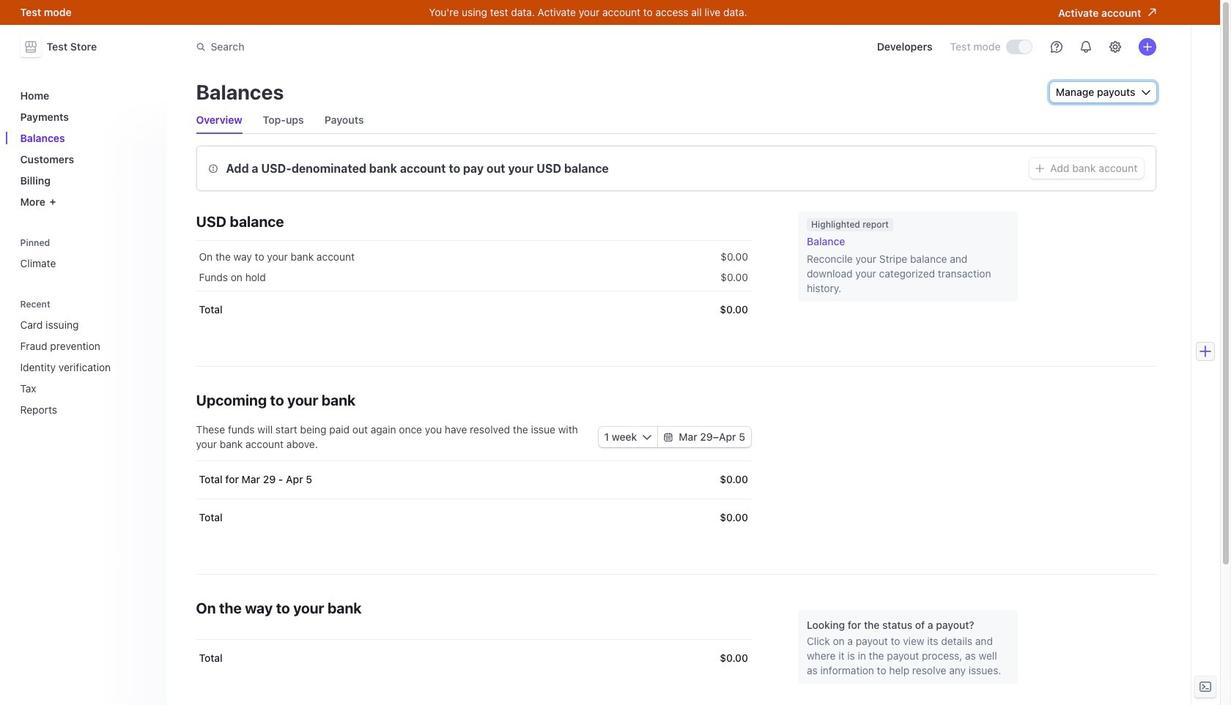 Task type: describe. For each thing, give the bounding box(es) containing it.
help image
[[1051, 41, 1063, 53]]

Search text field
[[187, 33, 601, 60]]

2 grid from the top
[[196, 461, 751, 537]]

0 vertical spatial svg image
[[1142, 88, 1151, 97]]

Test mode checkbox
[[1007, 40, 1032, 54]]

pinned element
[[14, 238, 158, 276]]

6 row from the top
[[196, 640, 751, 678]]

1 row from the top
[[196, 241, 751, 271]]

2 recent element from the top
[[14, 313, 158, 422]]

2 vertical spatial svg image
[[664, 433, 673, 442]]

svg image
[[643, 433, 652, 442]]

4 row from the top
[[196, 461, 751, 499]]

1 grid from the top
[[196, 241, 751, 329]]



Task type: locate. For each thing, give the bounding box(es) containing it.
3 row from the top
[[196, 291, 751, 329]]

row
[[196, 241, 751, 271], [196, 265, 751, 291], [196, 291, 751, 329], [196, 461, 751, 499], [196, 499, 751, 537], [196, 640, 751, 678]]

0 vertical spatial grid
[[196, 241, 751, 329]]

notifications image
[[1080, 41, 1092, 53]]

0 horizontal spatial svg image
[[664, 433, 673, 442]]

grid
[[196, 241, 751, 329], [196, 461, 751, 537]]

core navigation links element
[[14, 84, 158, 214]]

1 vertical spatial grid
[[196, 461, 751, 537]]

None search field
[[187, 33, 601, 60]]

1 recent element from the top
[[14, 299, 158, 422]]

svg image
[[1142, 88, 1151, 97], [1036, 164, 1045, 173], [664, 433, 673, 442]]

2 horizontal spatial svg image
[[1142, 88, 1151, 97]]

2 row from the top
[[196, 265, 751, 291]]

recent element
[[14, 299, 158, 422], [14, 313, 158, 422]]

1 vertical spatial svg image
[[1036, 164, 1045, 173]]

1 horizontal spatial svg image
[[1036, 164, 1045, 173]]

tab list
[[196, 107, 1156, 134]]

settings image
[[1110, 41, 1121, 53]]

5 row from the top
[[196, 499, 751, 537]]



Task type: vqa. For each thing, say whether or not it's contained in the screenshot.
Core navigation links element
yes



